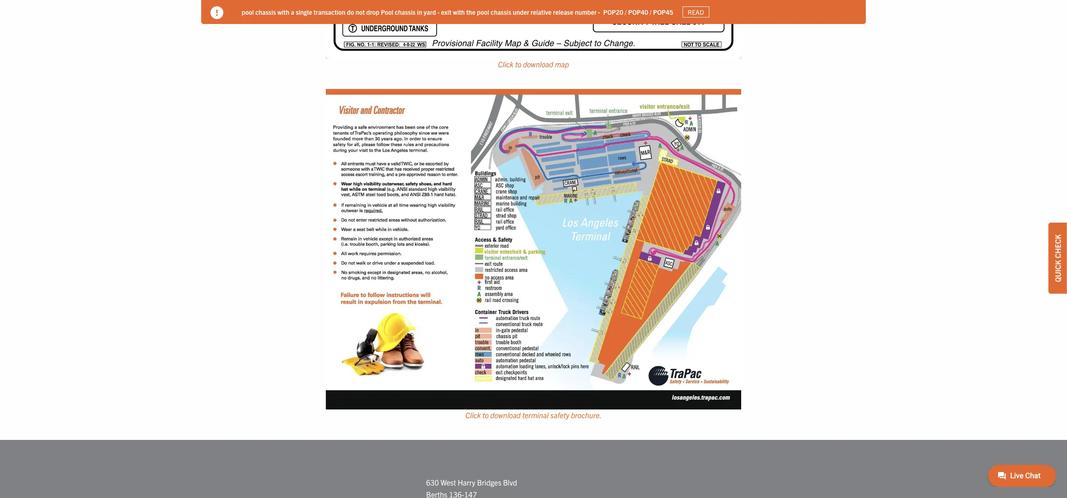 Task type: vqa. For each thing, say whether or not it's contained in the screenshot.
menu bar containing Schedules
no



Task type: locate. For each thing, give the bounding box(es) containing it.
-
[[438, 8, 440, 16], [598, 8, 601, 16]]

not
[[356, 8, 365, 16]]

exit
[[441, 8, 452, 16]]

yard
[[424, 8, 436, 16]]

2 / from the left
[[650, 8, 652, 16]]

2 chassis from the left
[[395, 8, 416, 16]]

1 horizontal spatial pool
[[477, 8, 490, 16]]

click to download map link
[[498, 60, 569, 69]]

pop20
[[604, 8, 624, 16]]

1 vertical spatial click
[[466, 411, 481, 420]]

0 horizontal spatial /
[[625, 8, 627, 16]]

/
[[625, 8, 627, 16], [650, 8, 652, 16]]

download left map
[[523, 60, 553, 69]]

to
[[515, 60, 521, 69], [483, 411, 489, 420]]

0 horizontal spatial with
[[278, 8, 290, 16]]

0 vertical spatial download
[[523, 60, 553, 69]]

- right number
[[598, 8, 601, 16]]

1 horizontal spatial -
[[598, 8, 601, 16]]

with left the
[[453, 8, 465, 16]]

click for click to download map
[[498, 60, 514, 69]]

0 horizontal spatial -
[[438, 8, 440, 16]]

3 chassis from the left
[[491, 8, 512, 16]]

0 vertical spatial to
[[515, 60, 521, 69]]

2 - from the left
[[598, 8, 601, 16]]

with
[[278, 8, 290, 16], [453, 8, 465, 16]]

click to download terminal safety brochure.
[[466, 411, 602, 420]]

with left a
[[278, 8, 290, 16]]

chassis left under
[[491, 8, 512, 16]]

download left terminal
[[491, 411, 521, 420]]

0 horizontal spatial to
[[483, 411, 489, 420]]

2 pool from the left
[[477, 8, 490, 16]]

pool right the
[[477, 8, 490, 16]]

1 horizontal spatial to
[[515, 60, 521, 69]]

2 with from the left
[[453, 8, 465, 16]]

quick check
[[1054, 235, 1063, 282]]

0 horizontal spatial click
[[466, 411, 481, 420]]

1 horizontal spatial download
[[523, 60, 553, 69]]

chassis left the in
[[395, 8, 416, 16]]

0 horizontal spatial chassis
[[256, 8, 276, 16]]

1 horizontal spatial click
[[498, 60, 514, 69]]

0 horizontal spatial download
[[491, 411, 521, 420]]

click for click to download terminal safety brochure.
[[466, 411, 481, 420]]

relative
[[531, 8, 552, 16]]

to for click to download map
[[515, 60, 521, 69]]

quick
[[1054, 260, 1063, 282]]

/ left pop40
[[625, 8, 627, 16]]

2 horizontal spatial chassis
[[491, 8, 512, 16]]

brochure.
[[571, 411, 602, 420]]

0 horizontal spatial pool
[[242, 8, 254, 16]]

chassis
[[256, 8, 276, 16], [395, 8, 416, 16], [491, 8, 512, 16]]

download
[[523, 60, 553, 69], [491, 411, 521, 420]]

blvd
[[503, 478, 517, 488]]

pool right solid icon
[[242, 8, 254, 16]]

single
[[296, 8, 312, 16]]

1 horizontal spatial with
[[453, 8, 465, 16]]

1 vertical spatial to
[[483, 411, 489, 420]]

do
[[347, 8, 354, 16]]

chassis left a
[[256, 8, 276, 16]]

- left "exit"
[[438, 8, 440, 16]]

/ left pop45
[[650, 8, 652, 16]]

bridges
[[477, 478, 502, 488]]

1 horizontal spatial chassis
[[395, 8, 416, 16]]

pool chassis with a single transaction  do not drop pool chassis in yard -  exit with the pool chassis under relative release number -  pop20 / pop40 / pop45
[[242, 8, 674, 16]]

click to download map
[[498, 60, 569, 69]]

0 vertical spatial click
[[498, 60, 514, 69]]

click
[[498, 60, 514, 69], [466, 411, 481, 420]]

pool
[[242, 8, 254, 16], [477, 8, 490, 16]]

1 horizontal spatial /
[[650, 8, 652, 16]]

quick check link
[[1049, 223, 1067, 294]]

terminal
[[522, 411, 549, 420]]

solid image
[[211, 6, 223, 19]]

1 vertical spatial download
[[491, 411, 521, 420]]



Task type: describe. For each thing, give the bounding box(es) containing it.
west
[[441, 478, 456, 488]]

download for map
[[523, 60, 553, 69]]

number
[[575, 8, 597, 16]]

pop45
[[653, 8, 674, 16]]

630 west harry bridges blvd footer
[[0, 440, 1067, 499]]

transaction
[[314, 8, 346, 16]]

630 west harry bridges blvd
[[426, 478, 517, 488]]

a
[[291, 8, 295, 16]]

drop
[[367, 8, 380, 16]]

release
[[553, 8, 574, 16]]

click to download terminal safety brochure. link
[[326, 89, 741, 422]]

download for terminal
[[491, 411, 521, 420]]

1 / from the left
[[625, 8, 627, 16]]

pop40
[[629, 8, 649, 16]]

1 chassis from the left
[[256, 8, 276, 16]]

1 with from the left
[[278, 8, 290, 16]]

1 - from the left
[[438, 8, 440, 16]]

630
[[426, 478, 439, 488]]

harry
[[458, 478, 476, 488]]

read
[[688, 8, 704, 16]]

pool
[[381, 8, 394, 16]]

safety
[[550, 411, 570, 420]]

check
[[1054, 235, 1063, 259]]

map
[[555, 60, 569, 69]]

in
[[417, 8, 423, 16]]

under
[[513, 8, 530, 16]]

the
[[467, 8, 476, 16]]

to for click to download terminal safety brochure.
[[483, 411, 489, 420]]

1 pool from the left
[[242, 8, 254, 16]]

read link
[[683, 6, 710, 18]]



